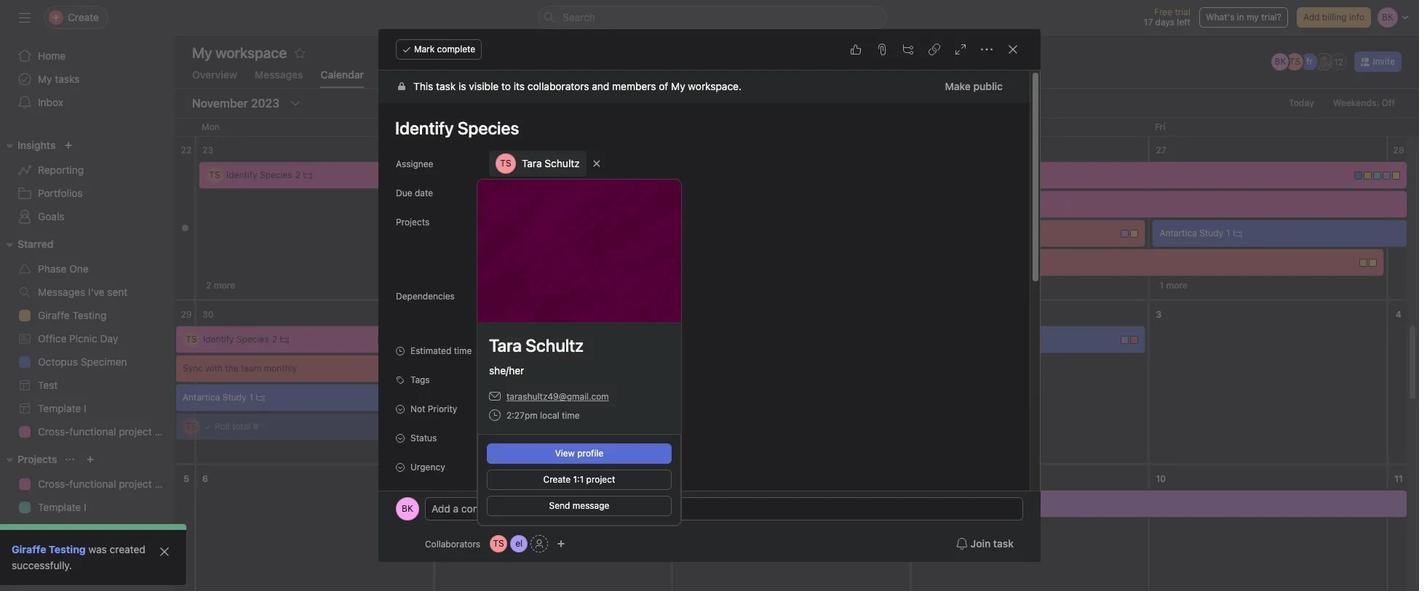 Task type: describe. For each thing, give the bounding box(es) containing it.
cross-functional project plan for bottom cross-functional project plan link
[[38, 478, 175, 491]]

view
[[555, 449, 575, 459]]

ts button
[[490, 536, 508, 553]]

el
[[516, 539, 523, 550]]

22
[[181, 145, 192, 156]]

messages link
[[255, 68, 303, 88]]

tags
[[411, 375, 430, 386]]

1 vertical spatial species
[[237, 334, 269, 345]]

0 vertical spatial giraffe testing link
[[9, 304, 166, 328]]

antartica for 27
[[1160, 228, 1198, 239]]

ts down the 23
[[209, 170, 220, 181]]

identify species dialog
[[379, 29, 1041, 592]]

giraffe inside starred element
[[38, 309, 70, 322]]

she/her
[[489, 365, 524, 377]]

the
[[225, 363, 239, 374]]

ts down 29
[[186, 334, 197, 345]]

1 vertical spatial identify species
[[203, 334, 269, 345]]

add to projects button
[[489, 260, 567, 280]]

30
[[202, 309, 214, 320]]

add for add dependencies
[[496, 291, 513, 301]]

cross-functional project plan for cross-functional project plan link inside starred element
[[38, 426, 175, 438]]

collaborators
[[425, 539, 481, 550]]

add dependencies button
[[489, 286, 581, 307]]

visible
[[469, 80, 499, 92]]

monthly
[[264, 363, 297, 374]]

octopus specimen inside 'main content'
[[508, 241, 586, 252]]

message
[[573, 501, 610, 512]]

antartica study for 27
[[1160, 228, 1224, 239]]

november 1
[[679, 309, 729, 320]]

2 more from the left
[[451, 280, 473, 291]]

write up report
[[445, 334, 507, 345]]

antartica study for 30
[[183, 392, 247, 403]]

leftcount image
[[613, 229, 622, 238]]

date
[[415, 188, 433, 199]]

octopus specimen inside starred element
[[38, 356, 127, 368]]

0 vertical spatial bk
[[1275, 56, 1287, 67]]

estimated
[[515, 345, 557, 356]]

17
[[1144, 17, 1153, 28]]

tara schultz
[[489, 336, 584, 356]]

0 vertical spatial invite button
[[1355, 52, 1402, 72]]

reporting
[[38, 164, 84, 176]]

poll total #
[[215, 422, 259, 432]]

i inside starred element
[[84, 403, 86, 415]]

redo
[[505, 374, 523, 385]]

2 vertical spatial octopus specimen
[[38, 525, 127, 537]]

schultz
[[545, 157, 580, 170]]

overview
[[192, 68, 237, 81]]

november 2023
[[192, 97, 280, 110]]

2 vertical spatial octopus specimen link
[[9, 520, 166, 543]]

brainstorm
[[465, 228, 510, 239]]

team
[[241, 363, 262, 374]]

global element
[[0, 36, 175, 123]]

0 vertical spatial octopus specimen link
[[491, 240, 592, 254]]

sync with the team monthly
[[183, 363, 297, 374]]

2 template i link from the top
[[9, 497, 166, 520]]

office
[[38, 333, 66, 345]]

up
[[469, 334, 479, 345]]

functional for cross-functional project plan link inside starred element
[[69, 426, 116, 438]]

cross- inside starred element
[[38, 426, 69, 438]]

task for join
[[994, 538, 1014, 550]]

2 vertical spatial cross-functional project plan link
[[9, 473, 175, 497]]

add for add to projects
[[496, 264, 513, 275]]

starred element
[[0, 232, 175, 447]]

octopus inside 'main content'
[[508, 241, 543, 252]]

template i for 2nd template i link from the top
[[38, 502, 86, 514]]

project inside 'main content'
[[579, 216, 608, 227]]

8
[[679, 474, 685, 485]]

ja
[[1320, 56, 1329, 67]]

plan inside 'main content'
[[611, 216, 628, 227]]

urgency
[[411, 462, 445, 473]]

trial?
[[1262, 12, 1282, 23]]

projects element inside 'main content'
[[473, 209, 1029, 260]]

0 vertical spatial priority
[[428, 404, 458, 415]]

project inside starred element
[[119, 426, 152, 438]]

task for this
[[436, 80, 456, 92]]

my inside global element
[[38, 73, 52, 85]]

create 1:1 project button
[[487, 470, 672, 491]]

marketing dashboards link
[[9, 543, 166, 566]]

create
[[544, 475, 571, 486]]

profile
[[578, 449, 604, 459]]

off
[[1382, 98, 1396, 108]]

10
[[1157, 474, 1166, 485]]

goals
[[38, 210, 64, 223]]

tara schultz
[[522, 157, 580, 170]]

was
[[88, 544, 107, 556]]

completed
[[521, 317, 564, 328]]

calendar link
[[321, 68, 364, 88]]

2 vertical spatial octopus
[[38, 525, 78, 537]]

dashboards
[[88, 548, 143, 561]]

1 horizontal spatial invite
[[1374, 56, 1396, 67]]

1 vertical spatial priority
[[411, 491, 440, 502]]

1 more for 1
[[1160, 280, 1188, 291]]

priority 1
[[411, 491, 447, 502]]

add or remove collaborators image
[[557, 540, 566, 549]]

collapse task pane image
[[1008, 44, 1019, 55]]

study for 30
[[223, 392, 247, 403]]

tara schultz button
[[489, 151, 587, 177]]

specimen inside starred element
[[81, 356, 127, 368]]

1 more button for brainstorm california cola flavors
[[438, 276, 479, 296]]

functional inside 'main content'
[[536, 216, 577, 227]]

project inside button
[[587, 475, 616, 486]]

picnic
[[69, 333, 97, 345]]

add estimated time button
[[489, 341, 584, 361]]

1:1
[[573, 475, 584, 486]]

projects
[[526, 264, 560, 275]]

mark complete
[[414, 44, 476, 55]]

messages for messages
[[255, 68, 303, 81]]

4
[[1397, 309, 1402, 320]]

my workspace
[[192, 44, 287, 61]]

1 more for brainstorm california cola flavors
[[445, 280, 473, 291]]

add estimated time
[[496, 345, 578, 356]]

add for add estimated time
[[496, 345, 513, 356]]

phase
[[38, 263, 67, 275]]

attachments: add a file to this task, identify species image
[[877, 44, 888, 55]]

0 vertical spatial identify species
[[226, 170, 292, 181]]

1 vertical spatial giraffe testing link
[[12, 544, 86, 556]]

bk inside button
[[402, 504, 413, 515]]

template for first template i link
[[38, 403, 81, 415]]

my tasks link
[[9, 68, 166, 91]]

insights
[[17, 139, 56, 151]]

my
[[1247, 12, 1260, 23]]

2 vertical spatial cross-
[[38, 478, 69, 491]]

27
[[1157, 145, 1167, 156]]

2 inside button
[[206, 280, 211, 291]]

one
[[69, 263, 89, 275]]

due date
[[396, 188, 433, 199]]

0 vertical spatial species
[[260, 170, 292, 181]]

testing inside starred element
[[72, 309, 107, 322]]

info
[[1350, 12, 1365, 23]]

11
[[1395, 474, 1404, 485]]

main content inside identify species dialog
[[379, 71, 1030, 592]]

sync
[[183, 363, 203, 374]]

of
[[659, 80, 669, 92]]

determine
[[465, 528, 508, 539]]

complete
[[437, 44, 476, 55]]

home
[[38, 50, 66, 62]]

1 vertical spatial dependencies
[[567, 317, 625, 328]]

assignee
[[396, 159, 434, 170]]



Task type: locate. For each thing, give the bounding box(es) containing it.
invite button
[[1355, 52, 1402, 72], [14, 560, 77, 586]]

invite up off
[[1374, 56, 1396, 67]]

2 vertical spatial specimen
[[81, 525, 127, 537]]

task right join
[[994, 538, 1014, 550]]

cross- inside 'main content'
[[508, 216, 536, 227]]

1 vertical spatial projects element
[[0, 447, 175, 592]]

octopus inside starred element
[[38, 356, 78, 368]]

2 1 more from the left
[[1160, 280, 1188, 291]]

octopus specimen link down brainstorm california cola flavors
[[491, 240, 592, 254]]

1 more up the 3 on the right
[[1160, 280, 1188, 291]]

octopus specimen link down picnic
[[9, 351, 166, 374]]

specimen up was
[[81, 525, 127, 537]]

weekends: off button
[[1327, 93, 1402, 114]]

giraffe up office
[[38, 309, 70, 322]]

i've
[[88, 286, 105, 299]]

1 vertical spatial antartica study
[[183, 392, 247, 403]]

1 template from the top
[[38, 403, 81, 415]]

to inside button
[[515, 264, 524, 275]]

mon
[[202, 122, 220, 133]]

2 more
[[206, 280, 235, 291]]

today button
[[1283, 93, 1321, 114]]

time inside button
[[559, 345, 578, 356]]

public
[[974, 80, 1003, 92]]

more inside button
[[214, 280, 235, 291]]

its
[[514, 80, 525, 92]]

workspace.
[[688, 80, 742, 92]]

1 horizontal spatial task
[[994, 538, 1014, 550]]

plan left 5
[[155, 478, 175, 491]]

0 vertical spatial projects
[[396, 217, 430, 228]]

hide sidebar image
[[19, 12, 31, 23]]

1 vertical spatial identify
[[203, 334, 234, 345]]

successfully.
[[12, 560, 72, 572]]

1 vertical spatial projects
[[17, 454, 57, 466]]

this
[[414, 80, 433, 92]]

time for add estimated time
[[559, 345, 578, 356]]

functional for bottom cross-functional project plan link
[[69, 478, 116, 491]]

functional inside starred element
[[69, 426, 116, 438]]

12
[[1335, 56, 1344, 67]]

1 horizontal spatial more
[[451, 280, 473, 291]]

giraffe
[[38, 309, 70, 322], [12, 544, 46, 556]]

projects element containing cross-functional project plan
[[473, 209, 1029, 260]]

1 vertical spatial octopus
[[38, 356, 78, 368]]

octopus down "california"
[[508, 241, 543, 252]]

giraffe testing link up picnic
[[9, 304, 166, 328]]

el button
[[510, 536, 528, 553]]

project down test link
[[119, 426, 152, 438]]

copy task link image
[[929, 44, 941, 55]]

2:27pm
[[507, 411, 538, 422]]

1 vertical spatial cross-functional project plan
[[38, 426, 175, 438]]

1 vertical spatial cross-
[[38, 426, 69, 438]]

i up the marketing dashboards on the bottom of the page
[[84, 502, 86, 514]]

1 1 more button from the left
[[438, 276, 479, 296]]

add up show
[[496, 291, 513, 301]]

add to starred image
[[294, 47, 306, 59]]

template i link up was
[[9, 497, 166, 520]]

0 vertical spatial antartica
[[1160, 228, 1198, 239]]

octopus specimen up marketing dashboards link
[[38, 525, 127, 537]]

cross-functional project plan link inside 'main content'
[[491, 215, 634, 229]]

priority down the urgency
[[411, 491, 440, 502]]

dependencies right "completed"
[[567, 317, 625, 328]]

time for 2:27pm local time
[[562, 411, 580, 422]]

full screen image
[[955, 44, 967, 55]]

task left 'is'
[[436, 80, 456, 92]]

to left projects in the left top of the page
[[515, 264, 524, 275]]

specimen down cola
[[546, 241, 586, 252]]

1 horizontal spatial antartica study
[[1160, 228, 1224, 239]]

0 horizontal spatial projects element
[[0, 447, 175, 592]]

0 horizontal spatial study
[[223, 392, 247, 403]]

octopus down office
[[38, 356, 78, 368]]

was created successfully.
[[12, 544, 145, 572]]

giraffe up successfully.
[[12, 544, 46, 556]]

0 horizontal spatial to
[[502, 80, 511, 92]]

inbox link
[[9, 91, 166, 114]]

1 vertical spatial study
[[223, 392, 247, 403]]

create 1:1 project
[[544, 475, 616, 486]]

0 vertical spatial octopus specimen
[[508, 241, 586, 252]]

messages inside starred element
[[38, 286, 85, 299]]

dependencies
[[396, 291, 455, 302]]

1 vertical spatial octopus specimen link
[[9, 351, 166, 374]]

1 vertical spatial octopus specimen
[[38, 356, 127, 368]]

functional up cola
[[536, 216, 577, 227]]

study for 27
[[1200, 228, 1224, 239]]

cross-functional project plan link down test link
[[9, 421, 175, 444]]

1 horizontal spatial 1 more button
[[1154, 276, 1195, 296]]

my inside 'main content'
[[671, 80, 686, 92]]

messages down phase one
[[38, 286, 85, 299]]

cross-functional project plan link down clear due date icon
[[491, 215, 634, 229]]

with
[[206, 363, 223, 374]]

giraffe testing up office picnic day
[[38, 309, 107, 322]]

my tasks
[[38, 73, 80, 85]]

project
[[579, 216, 608, 227], [119, 426, 152, 438], [587, 475, 616, 486], [119, 478, 152, 491]]

0 vertical spatial template i link
[[9, 398, 166, 421]]

1 vertical spatial template i link
[[9, 497, 166, 520]]

insights button
[[0, 137, 56, 154]]

specimen down day
[[81, 356, 127, 368]]

2 template from the top
[[38, 502, 81, 514]]

1 vertical spatial giraffe testing
[[12, 544, 86, 556]]

1 template i link from the top
[[9, 398, 166, 421]]

add up she/her
[[496, 345, 513, 356]]

0 vertical spatial dependencies
[[515, 291, 574, 301]]

0 horizontal spatial invite
[[41, 566, 67, 579]]

starred
[[17, 238, 53, 250]]

1 vertical spatial template
[[38, 502, 81, 514]]

functional down test link
[[69, 426, 116, 438]]

1 more button up the 3 on the right
[[1154, 276, 1195, 296]]

goals link
[[9, 205, 166, 229]]

1 more button up write
[[438, 276, 479, 296]]

antartica for 30
[[183, 392, 220, 403]]

0 horizontal spatial antartica
[[183, 392, 220, 403]]

1 more from the left
[[214, 280, 235, 291]]

what's in my trial? button
[[1200, 7, 1289, 28]]

template i for first template i link
[[38, 403, 86, 415]]

ts left "el"
[[493, 539, 504, 550]]

1 horizontal spatial my
[[671, 80, 686, 92]]

template inside starred element
[[38, 403, 81, 415]]

identify
[[226, 170, 257, 181], [203, 334, 234, 345]]

more actions for this task image
[[981, 44, 993, 55]]

2 i from the top
[[84, 502, 86, 514]]

left
[[1178, 17, 1191, 28]]

1 vertical spatial to
[[515, 264, 524, 275]]

clear due date image
[[591, 189, 599, 197]]

1 vertical spatial testing
[[49, 544, 86, 556]]

phase one link
[[9, 258, 166, 281]]

marketing
[[38, 548, 85, 561]]

template i link
[[9, 398, 166, 421], [9, 497, 166, 520]]

2 horizontal spatial more
[[1167, 280, 1188, 291]]

0 vertical spatial template i
[[38, 403, 86, 415]]

project left 5
[[119, 478, 152, 491]]

leftcount image
[[304, 171, 312, 180], [484, 200, 492, 209], [1234, 229, 1243, 238], [280, 336, 289, 344], [256, 394, 265, 403], [480, 500, 488, 509]]

fri
[[1155, 122, 1166, 133]]

study
[[1200, 228, 1224, 239], [223, 392, 247, 403]]

marketing dashboards
[[38, 548, 143, 561]]

1 vertical spatial bk
[[402, 504, 413, 515]]

0 horizontal spatial my
[[38, 73, 52, 85]]

add left billing
[[1304, 12, 1320, 23]]

remove assignee image
[[592, 159, 601, 168]]

0 horizontal spatial 1 more button
[[438, 276, 479, 296]]

0 horizontal spatial more
[[214, 280, 235, 291]]

join task button
[[947, 532, 1024, 558]]

0 vertical spatial template
[[38, 403, 81, 415]]

plan left "poll"
[[155, 426, 175, 438]]

template for 2nd template i link from the top
[[38, 502, 81, 514]]

redo link
[[496, 373, 538, 387]]

messages
[[255, 68, 303, 81], [38, 286, 85, 299]]

identify down the 30 at the bottom left
[[203, 334, 234, 345]]

0 vertical spatial cross-functional project plan
[[508, 216, 628, 227]]

members
[[612, 80, 656, 92]]

invite down marketing
[[41, 566, 67, 579]]

add dependencies
[[496, 291, 574, 301]]

time
[[559, 345, 578, 356], [454, 346, 472, 357], [562, 411, 580, 422]]

time down show completed dependencies
[[559, 345, 578, 356]]

giraffe testing link up successfully.
[[12, 544, 86, 556]]

overview link
[[192, 68, 237, 88]]

1 1 more from the left
[[445, 280, 473, 291]]

add subtask image
[[903, 44, 915, 55]]

projects element
[[473, 209, 1029, 260], [0, 447, 175, 592]]

1 horizontal spatial study
[[1200, 228, 1224, 239]]

project right 1:1
[[587, 475, 616, 486]]

3
[[1157, 309, 1162, 320]]

projects element containing projects
[[0, 447, 175, 592]]

Task Name text field
[[386, 111, 1013, 145]]

2 vertical spatial plan
[[155, 478, 175, 491]]

0 horizontal spatial projects
[[17, 454, 57, 466]]

tue
[[440, 122, 455, 133]]

testing up successfully.
[[49, 544, 86, 556]]

1 i from the top
[[84, 403, 86, 415]]

2 1 more button from the left
[[1154, 276, 1195, 296]]

1 horizontal spatial invite button
[[1355, 52, 1402, 72]]

estimated
[[411, 346, 452, 357]]

giraffe testing up successfully.
[[12, 544, 86, 556]]

projects inside projects dropdown button
[[17, 454, 57, 466]]

0 horizontal spatial 1 more
[[445, 280, 473, 291]]

join
[[971, 538, 991, 550]]

0 vertical spatial functional
[[536, 216, 577, 227]]

dependencies
[[515, 291, 574, 301], [567, 317, 625, 328]]

my right of
[[671, 80, 686, 92]]

0 vertical spatial cross-functional project plan link
[[491, 215, 634, 229]]

cross- up "california"
[[508, 216, 536, 227]]

plan up leftcount image on the top of the page
[[611, 216, 628, 227]]

2 template i from the top
[[38, 502, 86, 514]]

1 horizontal spatial 1 more
[[1160, 280, 1188, 291]]

messages for messages i've sent
[[38, 286, 85, 299]]

bk down priority 1
[[402, 504, 413, 515]]

1 horizontal spatial bk
[[1275, 56, 1287, 67]]

show completed dependencies button
[[496, 315, 625, 328]]

template down test at the left
[[38, 403, 81, 415]]

1 horizontal spatial to
[[515, 264, 524, 275]]

main content containing this task is visible to its collaborators and members of my workspace.
[[379, 71, 1030, 592]]

1 vertical spatial invite button
[[14, 560, 77, 586]]

show completed dependencies
[[496, 317, 625, 328]]

0 vertical spatial plan
[[611, 216, 628, 227]]

ts
[[1290, 56, 1301, 67], [209, 170, 220, 181], [186, 334, 197, 345], [186, 422, 197, 432], [493, 539, 504, 550]]

what's
[[1206, 12, 1235, 23]]

0 vertical spatial task
[[436, 80, 456, 92]]

0 vertical spatial messages
[[255, 68, 303, 81]]

cross-functional project plan link up was
[[9, 473, 175, 497]]

octopus specimen
[[508, 241, 586, 252], [38, 356, 127, 368], [38, 525, 127, 537]]

0 vertical spatial identify
[[226, 170, 257, 181]]

0 horizontal spatial bk
[[402, 504, 413, 515]]

octopus specimen link up was
[[9, 520, 166, 543]]

cross-functional project plan inside starred element
[[38, 426, 175, 438]]

time right local
[[562, 411, 580, 422]]

0 vertical spatial specimen
[[546, 241, 586, 252]]

octopus specimen down picnic
[[38, 356, 127, 368]]

my left tasks
[[38, 73, 52, 85]]

1 vertical spatial template i
[[38, 502, 86, 514]]

dependencies down projects in the left top of the page
[[515, 291, 574, 301]]

antartica
[[1160, 228, 1198, 239], [183, 392, 220, 403]]

identify down november 2023
[[226, 170, 257, 181]]

to left its
[[502, 80, 511, 92]]

0 horizontal spatial messages
[[38, 286, 85, 299]]

0 vertical spatial projects element
[[473, 209, 1029, 260]]

send message
[[549, 501, 610, 512]]

functional up was
[[69, 478, 116, 491]]

23
[[202, 145, 213, 156]]

due
[[396, 188, 413, 199]]

specimen
[[546, 241, 586, 252], [81, 356, 127, 368], [81, 525, 127, 537]]

0 horizontal spatial antartica study
[[183, 392, 247, 403]]

task inside button
[[994, 538, 1014, 550]]

cross-functional project plan up was
[[38, 478, 175, 491]]

template i
[[38, 403, 86, 415], [38, 502, 86, 514]]

0 vertical spatial testing
[[72, 309, 107, 322]]

antartica study
[[1160, 228, 1224, 239], [183, 392, 247, 403]]

test
[[38, 379, 58, 392]]

ts left fr
[[1290, 56, 1301, 67]]

cross-functional project plan link inside starred element
[[9, 421, 175, 444]]

cross- down projects dropdown button
[[38, 478, 69, 491]]

0 vertical spatial octopus
[[508, 241, 543, 252]]

this task is visible to its collaborators and members of my workspace.
[[414, 80, 742, 92]]

priority right not
[[428, 404, 458, 415]]

cross-functional project plan up cola
[[508, 216, 628, 227]]

2 vertical spatial cross-functional project plan
[[38, 478, 175, 491]]

octopus specimen down brainstorm california cola flavors
[[508, 241, 586, 252]]

inbox
[[38, 96, 63, 108]]

template i down test at the left
[[38, 403, 86, 415]]

cross-functional project plan down test link
[[38, 426, 175, 438]]

3 more from the left
[[1167, 280, 1188, 291]]

status
[[411, 433, 437, 444]]

giraffe testing inside starred element
[[38, 309, 107, 322]]

send message button
[[487, 497, 672, 517]]

created
[[110, 544, 145, 556]]

more for 27
[[1167, 280, 1188, 291]]

i down test link
[[84, 403, 86, 415]]

add for add billing info
[[1304, 12, 1320, 23]]

plan inside starred element
[[155, 426, 175, 438]]

testing down messages i've sent link
[[72, 309, 107, 322]]

home link
[[9, 44, 166, 68]]

cross- up projects dropdown button
[[38, 426, 69, 438]]

projects inside 'main content'
[[396, 217, 430, 228]]

0 horizontal spatial invite button
[[14, 560, 77, 586]]

0 vertical spatial i
[[84, 403, 86, 415]]

insights element
[[0, 133, 175, 232]]

octopus up marketing
[[38, 525, 78, 537]]

search list box
[[538, 6, 888, 29]]

template inside projects element
[[38, 502, 81, 514]]

1 horizontal spatial messages
[[255, 68, 303, 81]]

template up marketing
[[38, 502, 81, 514]]

days
[[1156, 17, 1175, 28]]

1 more button for 1
[[1154, 276, 1195, 296]]

0 vertical spatial giraffe
[[38, 309, 70, 322]]

0 vertical spatial cross-
[[508, 216, 536, 227]]

ts left "poll"
[[186, 422, 197, 432]]

tarashultz49@gmail.com link
[[507, 391, 609, 404]]

close image
[[159, 547, 170, 558]]

0 vertical spatial antartica study
[[1160, 228, 1224, 239]]

add left projects in the left top of the page
[[496, 264, 513, 275]]

1 template i from the top
[[38, 403, 86, 415]]

template i link down test at the left
[[9, 398, 166, 421]]

messages down add to starred image
[[255, 68, 303, 81]]

1 vertical spatial specimen
[[81, 356, 127, 368]]

template i up marketing
[[38, 502, 86, 514]]

add
[[1304, 12, 1320, 23], [496, 264, 513, 275], [496, 291, 513, 301], [496, 345, 513, 356]]

search button
[[538, 6, 888, 29]]

0 vertical spatial giraffe testing
[[38, 309, 107, 322]]

task inside 'main content'
[[436, 80, 456, 92]]

ts inside ts button
[[493, 539, 504, 550]]

1 horizontal spatial antartica
[[1160, 228, 1198, 239]]

1 vertical spatial messages
[[38, 286, 85, 299]]

goal
[[510, 528, 528, 539]]

priority
[[428, 404, 458, 415], [411, 491, 440, 502]]

more for 23
[[214, 280, 235, 291]]

0 vertical spatial invite
[[1374, 56, 1396, 67]]

bk button
[[396, 498, 419, 521]]

test link
[[9, 374, 166, 398]]

main content
[[379, 71, 1030, 592]]

flavors
[[575, 228, 602, 239]]

i inside projects element
[[84, 502, 86, 514]]

0 likes. click to like this task image
[[850, 44, 862, 55]]

template i inside starred element
[[38, 403, 86, 415]]

specimen inside identify species dialog
[[546, 241, 586, 252]]

free
[[1155, 7, 1173, 17]]

2 vertical spatial functional
[[69, 478, 116, 491]]

bk left fr
[[1275, 56, 1287, 67]]

1 horizontal spatial projects
[[396, 217, 430, 228]]

office picnic day link
[[9, 328, 166, 351]]

what's in my trial?
[[1206, 12, 1282, 23]]

1 vertical spatial task
[[994, 538, 1014, 550]]

1 vertical spatial invite
[[41, 566, 67, 579]]

1 vertical spatial cross-functional project plan link
[[9, 421, 175, 444]]

1 more up write
[[445, 280, 473, 291]]

time down write
[[454, 346, 472, 357]]

not priority
[[411, 404, 458, 415]]

1 horizontal spatial projects element
[[473, 209, 1029, 260]]

1 inside 'main content'
[[443, 491, 447, 502]]

messages i've sent
[[38, 286, 128, 299]]

reporting link
[[9, 159, 166, 182]]

1 vertical spatial plan
[[155, 426, 175, 438]]

1 vertical spatial giraffe
[[12, 544, 46, 556]]

tarashultz49@gmail.com
[[507, 392, 609, 403]]

template i inside projects element
[[38, 502, 86, 514]]

cross-functional project plan inside 'main content'
[[508, 216, 628, 227]]

project up 'flavors'
[[579, 216, 608, 227]]

0 vertical spatial to
[[502, 80, 511, 92]]

1 vertical spatial antartica
[[183, 392, 220, 403]]



Task type: vqa. For each thing, say whether or not it's contained in the screenshot.
WEEKENDS: OFF
yes



